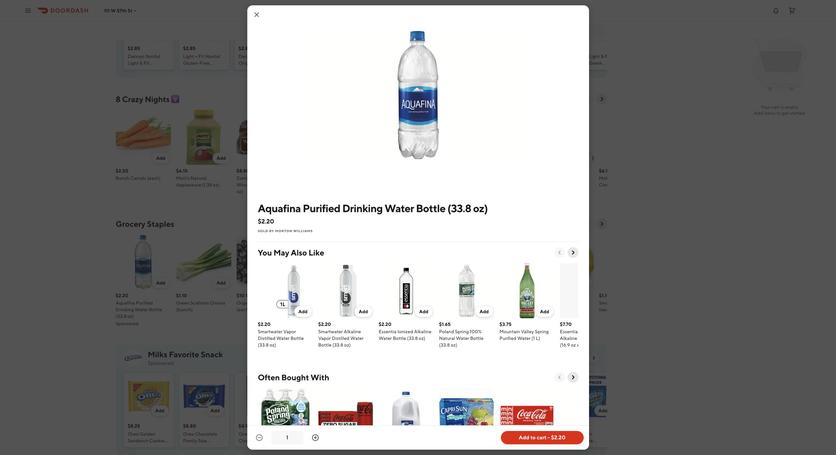 Task type: locate. For each thing, give the bounding box(es) containing it.
next button of carousel image right previous button of carousel image
[[598, 96, 605, 102]]

nonfat inside the $7.70 light + fit nonfat orange cream greek yogurt cups (4 ct)
[[427, 54, 442, 59]]

$2.85 down 'dannon nonfat light & fit blueberry original greek yogurt (5.3 oz)' image
[[128, 46, 140, 51]]

$7.70 for $7.70 per bunch seedless red grapes (bunch) ($4.40/lb)
[[418, 293, 430, 298]]

0 horizontal spatial (18.12
[[183, 452, 195, 455]]

$8.25 down oreo golden sandwich cookies (13.29 oz) image
[[128, 424, 140, 429]]

1 horizontal spatial mott's
[[599, 176, 613, 181]]

1 oreo from the left
[[128, 432, 139, 437]]

essentia for $7.70
[[560, 329, 578, 334]]

yogurt for dannon nonfat light & fit vanilla original greek yogurt (5.3 oz)
[[516, 74, 530, 79]]

0 horizontal spatial aquafina purified drinking water bottle (33.8 oz) image
[[116, 235, 171, 290]]

with
[[311, 373, 329, 382]]

oz) inside aquafina purified drinking water bottle (33.8 oz) $2.20
[[473, 202, 488, 215]]

size inside $8.80 oreo golden family size sandwich cookies (18.12 oz)
[[364, 438, 373, 444]]

natural
[[191, 176, 207, 181], [439, 336, 455, 341]]

natural down poland
[[439, 336, 455, 341]]

nonfat up cream
[[427, 54, 442, 59]]

$8.80 up zomick
[[236, 168, 249, 174]]

add for lemons large (each) 'image'
[[579, 280, 588, 286]]

Search Morton Williams search field
[[478, 27, 600, 34]]

$2.20 inside button
[[551, 435, 566, 441]]

nonfat up blackberry
[[238, 67, 253, 72]]

chocolate for oreo mini chocolate sandwich cookies snak-saks (8 oz)
[[238, 438, 261, 444]]

1 horizontal spatial (18.12
[[349, 452, 361, 455]]

0 vertical spatial $7.70
[[405, 46, 417, 51]]

cream
[[422, 60, 436, 66]]

1 vertical spatial natural
[[439, 336, 455, 341]]

$1.65 lemons large (each)
[[539, 293, 583, 306]]

0 horizontal spatial vapor
[[283, 329, 296, 334]]

1 vertical spatial vapor
[[318, 336, 331, 341]]

$8.25 for $8.25 oreo double stuf sandwich cookies (14.03 oz)
[[516, 424, 528, 429]]

& for dannon nonfat light & fit vanilla original greek yogurt (5.3 oz)
[[528, 60, 531, 66]]

purified inside $3.75 mountain valley spring purified water (1 l)
[[499, 336, 516, 341]]

(bunch) down "green"
[[176, 307, 193, 312]]

1 horizontal spatial smartwater
[[318, 329, 343, 334]]

sold
[[258, 229, 268, 233]]

0 horizontal spatial essentia
[[379, 329, 397, 334]]

oreo double stuf sandwich cookies (14.03 oz) image
[[516, 375, 558, 418]]

oz) inside $2.20 smartwater alkaline vapor distilled water bottle (33.8 oz)
[[344, 342, 351, 348]]

often
[[258, 373, 280, 382]]

$7.70 up "orange" at the top of page
[[405, 46, 417, 51]]

1 horizontal spatial to
[[777, 110, 781, 116]]

zomick challah bread whole wheat twist (15 oz) image
[[236, 110, 292, 165]]

oreo chocolate family size sandwich cookies (18.12 oz) image
[[183, 375, 225, 418]]

1 vertical spatial aquafina
[[116, 300, 135, 306]]

& for $2.85 dannon light & fit nonfat original key lime greek yogurt (5.3 oz)
[[324, 54, 327, 59]]

oz
[[571, 342, 576, 348]]

(5.3 right blackberry
[[262, 74, 271, 79]]

0 horizontal spatial sponsored
[[116, 321, 138, 326]]

1 $1.10 from the left
[[176, 293, 187, 298]]

yogurt inside dannon light & fit original greek nonfat yogurt peach (5.3 oz)
[[587, 67, 601, 72]]

0 horizontal spatial mott's
[[176, 176, 190, 181]]

$10.95 inside $10.95 clementine apple bag (3 lb)
[[357, 293, 372, 298]]

1 golden from the left
[[140, 432, 155, 437]]

(18.12 for $8.80 oreo chocolate family size sandwich cookies (18.12 oz)
[[183, 452, 195, 455]]

$8.80 inside $8.80 oreo golden family size sandwich cookies (18.12 oz)
[[349, 424, 362, 429]]

greek inside $2.85 dannon light & fit nonfat original key lime greek yogurt (5.3 oz)
[[305, 67, 318, 72]]

1 (5.3 from the left
[[262, 74, 271, 79]]

1 horizontal spatial $6.15
[[599, 168, 611, 174]]

1 vertical spatial drinking
[[116, 307, 134, 312]]

purified inside $2.20 aquafina purified drinking water bottle (33.8 oz) sponsored
[[136, 300, 153, 306]]

dannon nonfat light & fit vanilla original greek yogurt (5.3 oz)
[[516, 54, 553, 79]]

add for french carrots (bunch) image
[[579, 156, 588, 161]]

(each) for cantaloupe chunks (each)
[[478, 307, 492, 312]]

2 family from the left
[[349, 438, 363, 444]]

1 vertical spatial cart
[[537, 435, 547, 441]]

$8.25 inside $8.25 oreo original chocolate sandwich cookies (13.29 oz)
[[294, 424, 306, 429]]

smartwater
[[258, 329, 282, 334], [318, 329, 343, 334]]

drinking
[[342, 202, 383, 215], [116, 307, 134, 312]]

small
[[599, 300, 611, 306]]

1 horizontal spatial $1.65
[[539, 293, 550, 298]]

1 horizontal spatial next button of carousel image
[[598, 96, 605, 102]]

$2.20 inside $2.20 smartwater alkaline vapor distilled water bottle (33.8 oz)
[[318, 322, 331, 327]]

$7.70 inside the $7.70 per bunch seedless red grapes (bunch) ($4.40/lb)
[[418, 293, 430, 298]]

0 vertical spatial to
[[777, 110, 781, 116]]

0 horizontal spatial applesauce
[[176, 182, 201, 188]]

1 (18.12 from the left
[[183, 452, 195, 455]]

4 dannon from the left
[[571, 54, 588, 59]]

$6.15 inside the $6.15 mott's applesauce cinnamon (4.5 oz)
[[599, 168, 611, 174]]

light
[[256, 54, 267, 59], [312, 54, 323, 59], [405, 54, 416, 59], [589, 54, 600, 59], [516, 60, 527, 66]]

0 vertical spatial applesauce
[[614, 176, 639, 181]]

oz) inside $6.15 mott's natural applesauce (1.38 oz)
[[213, 182, 220, 188]]

dannon down search morton williams search field
[[516, 54, 532, 59]]

1 horizontal spatial onions
[[626, 300, 642, 306]]

$8.80 down oreo chocolate family size sandwich cookies (18.12 oz) image
[[183, 424, 196, 429]]

0 horizontal spatial distilled
[[258, 336, 275, 341]]

alkaline inside $2.20 smartwater alkaline vapor distilled water bottle (33.8 oz)
[[344, 329, 361, 334]]

notification bell image
[[772, 7, 780, 15]]

add for cantaloupe chunks (each) image
[[519, 280, 528, 286]]

1 vertical spatial (13.29
[[294, 452, 307, 455]]

(each) inside $10.95 organic blueberries (each)
[[236, 307, 250, 312]]

next button of carousel image down bottles
[[591, 355, 596, 361]]

2 horizontal spatial alkaline
[[560, 336, 577, 341]]

2 ionized from the left
[[579, 329, 594, 334]]

100%
[[470, 329, 482, 334]]

nonfat up peach on the right of page
[[571, 67, 586, 72]]

1 onions from the left
[[210, 300, 225, 306]]

grocery staples
[[116, 219, 174, 229]]

$1.10 for $1.10 small yellow onions (each)
[[599, 293, 610, 298]]

0 horizontal spatial $6.15
[[176, 168, 188, 174]]

0 horizontal spatial drinking
[[116, 307, 134, 312]]

2 (5.3 from the left
[[294, 74, 302, 79]]

oz) inside the $6.15 mott's applesauce cinnamon (4.5 oz)
[[631, 182, 638, 188]]

light for $2.85 dannon light & fit original greek nonfat yogurt blackberry (5.3 oz)
[[256, 54, 267, 59]]

1 horizontal spatial sponsored
[[148, 360, 174, 366]]

greek inside dannon light & fit original greek nonfat yogurt peach (5.3 oz)
[[589, 60, 602, 66]]

essentia up (16.9
[[560, 329, 578, 334]]

1 size from the left
[[198, 438, 207, 444]]

$1.10 inside $1.10 small yellow onions (each)
[[599, 293, 610, 298]]

1 horizontal spatial size
[[364, 438, 373, 444]]

1 horizontal spatial aquafina
[[258, 202, 301, 215]]

$10.95 inside $10.95 organic blueberries (each)
[[236, 293, 251, 298]]

$1.65 poland spring 100% natural water bottle (33.8 oz)
[[439, 322, 483, 348]]

chunks
[[504, 300, 520, 306]]

mott's for mott's natural applesauce (1.38 oz)
[[176, 176, 190, 181]]

sandwich inside $8.25 oreo golden sandwich cookies (13.29 oz)
[[128, 438, 148, 444]]

spring left the 100%
[[455, 329, 469, 334]]

4 $2.85 from the left
[[294, 46, 306, 51]]

0 vertical spatial aquafina
[[258, 202, 301, 215]]

family inside $8.80 oreo golden family size sandwich cookies (18.12 oz)
[[349, 438, 363, 444]]

essentia for $2.20
[[379, 329, 397, 334]]

2 size from the left
[[364, 438, 373, 444]]

$8.80 for $8.80
[[405, 424, 418, 429]]

& inside $2.85 dannon light & fit original greek nonfat yogurt blackberry (5.3 oz)
[[268, 54, 271, 59]]

$10.95 for $10.95 organic blueberries (each)
[[236, 293, 251, 298]]

chocolate for oreo thins chocolate sandwich cookies (10.1 oz)
[[460, 438, 482, 444]]

bottle inside aquafina purified drinking water bottle (33.8 oz) $2.20
[[416, 202, 446, 215]]

fit for $2.85 dannon light & fit original greek nonfat yogurt blackberry (5.3 oz)
[[272, 54, 278, 59]]

greek inside dannon nonfat light & fit vanilla original greek yogurt (5.3 oz)
[[534, 67, 547, 72]]

family for golden
[[349, 438, 363, 444]]

0 vertical spatial ct)
[[410, 74, 416, 79]]

1 vertical spatial next button of carousel image
[[591, 355, 596, 361]]

oreo for $8.25 oreo thins chocolate sandwich cookies (10.1 oz)
[[460, 432, 471, 437]]

$10.95
[[236, 293, 251, 298], [357, 293, 372, 298]]

oreo for $8.25 oreo golden sandwich cookies (13.29 oz)
[[128, 432, 139, 437]]

$2.20
[[116, 168, 128, 174], [258, 218, 274, 225], [116, 293, 128, 298], [258, 322, 271, 327], [318, 322, 331, 327], [379, 322, 391, 327], [551, 435, 566, 441]]

dannon up lime
[[294, 54, 311, 59]]

add for oreo thins chocolate sandwich cookies (10.1 oz) image
[[488, 408, 497, 414]]

organic
[[236, 300, 254, 306]]

1 vertical spatial applesauce
[[176, 182, 201, 188]]

previous button of carousel image for often bought with
[[556, 374, 563, 381]]

1 horizontal spatial aquafina purified drinking water bottle (33.8 oz) image
[[301, 29, 535, 161]]

next button of carousel image
[[598, 96, 605, 102], [591, 355, 596, 361]]

0 horizontal spatial $1.65
[[439, 322, 451, 327]]

x
[[577, 342, 579, 348]]

$8.80 for $8.80 oreo chocolate family size sandwich cookies (18.12 oz)
[[183, 424, 196, 429]]

bread
[[270, 176, 283, 181]]

2 vertical spatial next button of carousel image
[[570, 374, 576, 381]]

essentia inside the $7.70 essentia ionized purified alkaline water bottles (16.9 oz x 6 ct)
[[560, 329, 578, 334]]

red down bunch at the right of the page
[[437, 300, 446, 306]]

$8.25 for $8.25 oreo original chocolate sandwich cookies (13.29 oz)
[[294, 424, 306, 429]]

0 horizontal spatial $10.95
[[236, 293, 251, 298]]

$8.25 up thins
[[460, 424, 473, 429]]

1 horizontal spatial applesauce
[[614, 176, 639, 181]]

ct) for (4
[[410, 74, 416, 79]]

dannon light & fit toasted coconut vanilla original nonfat greek yogurt (5.3 oz) image
[[460, 0, 502, 40]]

(each) inside $2.20 bunch carrots (each)
[[147, 176, 161, 181]]

light + fit nonfat orange cream greek yogurt cups (4 ct) image
[[405, 0, 447, 40]]

$8.25 up the 1 text box
[[294, 424, 306, 429]]

1 vertical spatial next button of carousel image
[[570, 249, 576, 256]]

onions for small yellow onions (each)
[[626, 300, 642, 306]]

3 dannon from the left
[[516, 54, 532, 59]]

family for chocolate
[[183, 438, 197, 444]]

lemons
[[539, 300, 555, 306]]

$8.25 oreo double stuf sandwich cookies (14.03 oz)
[[516, 424, 554, 450]]

add to cart - $2.20 button
[[501, 431, 584, 445]]

$1.10 for $1.10 green scallions onions (bunch)
[[176, 293, 187, 298]]

add for manischewitz tam tams crackers garlic (9.6 oz) image
[[398, 156, 407, 161]]

0 vertical spatial natural
[[191, 176, 207, 181]]

0 items, open order cart image
[[788, 7, 796, 15]]

sponsored inside $2.20 aquafina purified drinking water bottle (33.8 oz) sponsored
[[116, 321, 138, 326]]

dannon inside dannon light & fit original greek nonfat yogurt peach (5.3 oz)
[[571, 54, 588, 59]]

3 $2.85 from the left
[[238, 46, 251, 51]]

(33.8 inside $2.20 smartwater alkaline vapor distilled water bottle (33.8 oz)
[[332, 342, 343, 348]]

decrease quantity by 1 image
[[255, 434, 263, 442]]

(each) inside the $5.50 cantaloupe chunks (each)
[[478, 307, 492, 312]]

0 horizontal spatial cart
[[537, 435, 547, 441]]

$8.80 down oreo golden family size sandwich cookies (18.12 oz) image
[[349, 424, 362, 429]]

oreo inside $8.25 oreo golden sandwich cookies (13.29 oz)
[[128, 432, 139, 437]]

4 oreo from the left
[[294, 432, 305, 437]]

0 horizontal spatial ct)
[[410, 74, 416, 79]]

2 mott's from the left
[[599, 176, 613, 181]]

1 horizontal spatial ct)
[[584, 342, 590, 348]]

size for chocolate
[[198, 438, 207, 444]]

1 horizontal spatial vapor
[[318, 336, 331, 341]]

alkaline down lb)
[[344, 329, 361, 334]]

1 horizontal spatial (13.29
[[294, 452, 307, 455]]

7 oreo from the left
[[516, 432, 526, 437]]

fit for $2.85 dannon light & fit nonfat original key lime greek yogurt (5.3 oz)
[[328, 54, 334, 59]]

2 (18.12 from the left
[[349, 452, 361, 455]]

golden for size
[[361, 432, 377, 437]]

coca-cola mini cans (7.5 oz x 10 ct) image
[[499, 388, 555, 443]]

3 oreo from the left
[[238, 432, 249, 437]]

(5.3 inside $2.85 dannon light & fit original greek nonfat yogurt blackberry (5.3 oz)
[[262, 74, 271, 79]]

natural up (1.38
[[191, 176, 207, 181]]

$10.95 organic blueberries (each)
[[236, 293, 279, 312]]

(each) down cantaloupe
[[478, 307, 492, 312]]

(5.3 right peach on the right of page
[[585, 74, 593, 79]]

golden inside $8.25 oreo golden sandwich cookies (13.29 oz)
[[140, 432, 155, 437]]

1 $6.15 from the left
[[176, 168, 188, 174]]

fit for dannon nonfat light & fit vanilla original greek yogurt (5.3 oz)
[[531, 60, 537, 66]]

red
[[297, 300, 306, 306], [437, 300, 446, 306]]

0 vertical spatial vapor
[[283, 329, 296, 334]]

1 dannon from the left
[[238, 54, 255, 59]]

0 horizontal spatial alkaline
[[344, 329, 361, 334]]

(33.8 inside $1.65 poland spring 100% natural water bottle (33.8 oz)
[[439, 342, 450, 348]]

(bunch) down seedless
[[418, 307, 434, 312]]

started
[[790, 110, 805, 116]]

original
[[238, 60, 256, 66], [310, 60, 327, 66], [571, 60, 588, 66], [516, 67, 533, 72], [306, 432, 323, 437]]

water inside $3.75 mountain valley spring purified water (1 l)
[[517, 336, 531, 341]]

grapes
[[447, 300, 462, 306]]

next button of carousel image
[[598, 221, 605, 227], [570, 249, 576, 256], [570, 374, 576, 381]]

1 horizontal spatial (bunch)
[[418, 307, 434, 312]]

alkaline down ($4.40/lb)
[[414, 329, 431, 334]]

$1.10 up "green"
[[176, 293, 187, 298]]

l)
[[536, 336, 540, 341]]

2 vertical spatial $7.70
[[560, 322, 572, 327]]

onions right yellow
[[626, 300, 642, 306]]

sandwich inside $8.25 oreo thins chocolate sandwich cookies (10.1 oz)
[[460, 445, 481, 450]]

$8.25 up double
[[516, 424, 528, 429]]

$7.70 up (16.9
[[560, 322, 572, 327]]

2 smartwater from the left
[[318, 329, 343, 334]]

(each) right large
[[569, 300, 583, 306]]

favorite
[[169, 350, 199, 359]]

oreo mini chocolate sandwich cookies snak-saks (8 oz) image
[[238, 375, 281, 418]]

oreo original chocolate sandwich cookies (13.29 oz) image
[[294, 375, 336, 418]]

(5.3 down vanilla
[[531, 74, 539, 79]]

$2.20 for $2.20 aquafina purified drinking water bottle (33.8 oz) sponsored
[[116, 293, 128, 298]]

poland spring 100% natural water bottle (33.8 oz) image
[[439, 263, 494, 318]]

(bunch)
[[176, 307, 193, 312], [418, 307, 434, 312]]

1 horizontal spatial $7.70
[[418, 293, 430, 298]]

drinking inside aquafina purified drinking water bottle (33.8 oz) $2.20
[[342, 202, 383, 215]]

fit inside $2.85 dannon light & fit original greek nonfat yogurt blackberry (5.3 oz)
[[272, 54, 278, 59]]

1 horizontal spatial red
[[437, 300, 446, 306]]

to inside button
[[530, 435, 536, 441]]

you
[[258, 248, 272, 257]]

1 spring from the left
[[455, 329, 469, 334]]

oreo inside $8.25 oreo original chocolate sandwich cookies (13.29 oz)
[[294, 432, 305, 437]]

3 (5.3 from the left
[[531, 74, 539, 79]]

0 vertical spatial aquafina purified drinking water bottle (33.8 oz) image
[[301, 29, 535, 161]]

1 distilled from the left
[[258, 336, 275, 341]]

1 horizontal spatial natural
[[439, 336, 455, 341]]

$7.70 for $7.70 light + fit nonfat orange cream greek yogurt cups (4 ct)
[[405, 46, 417, 51]]

oz)
[[272, 74, 278, 79], [303, 74, 310, 79], [540, 74, 546, 79], [594, 74, 601, 79], [213, 182, 220, 188], [631, 182, 638, 188], [236, 189, 243, 194], [473, 202, 488, 215], [127, 314, 134, 319], [419, 336, 425, 341], [270, 342, 276, 348], [344, 342, 351, 348], [451, 342, 457, 348], [141, 445, 148, 450], [530, 445, 536, 450], [196, 452, 202, 455], [267, 452, 273, 455], [307, 452, 314, 455], [362, 452, 368, 455], [471, 452, 477, 455]]

1 vertical spatial aquafina purified drinking water bottle (33.8 oz) image
[[116, 235, 171, 290]]

$1.10 inside the $1.10 green scallions onions (bunch)
[[176, 293, 187, 298]]

golden inside $8.80 oreo golden family size sandwich cookies (18.12 oz)
[[361, 432, 377, 437]]

dannon light & fit original greek nonfat yogurt peach (5.3 oz)
[[571, 54, 611, 79]]

0 vertical spatial sponsored
[[116, 321, 138, 326]]

also
[[291, 248, 307, 257]]

$2.20 smartwater vapor distilled water bottle (33.8 oz)
[[258, 322, 304, 348]]

applesauce up the (4.5
[[614, 176, 639, 181]]

oreo for $8.80 oreo chocolate family size sandwich cookies (18.12 oz)
[[183, 432, 194, 437]]

2 oreo from the left
[[183, 432, 194, 437]]

oreo golden sandwich cookies (13.29 oz) image
[[128, 375, 170, 418]]

(8
[[262, 452, 266, 455]]

$8.25 inside $8.25 oreo golden sandwich cookies (13.29 oz)
[[128, 424, 140, 429]]

onions
[[210, 300, 225, 306], [626, 300, 642, 306]]

by
[[269, 229, 274, 233]]

(18.12 inside $8.80 oreo chocolate family size sandwich cookies (18.12 oz)
[[183, 452, 195, 455]]

$1.65 for $1.65 poland spring 100% natural water bottle (33.8 oz)
[[439, 322, 451, 327]]

2 onions from the left
[[626, 300, 642, 306]]

1 horizontal spatial essentia
[[560, 329, 578, 334]]

1 horizontal spatial cart
[[771, 104, 780, 110]]

1 vertical spatial previous button of carousel image
[[556, 249, 563, 256]]

aquafina inside aquafina purified drinking water bottle (33.8 oz) $2.20
[[258, 202, 301, 215]]

2 dannon from the left
[[294, 54, 311, 59]]

0 horizontal spatial ionized
[[397, 329, 413, 334]]

2 spring from the left
[[535, 329, 549, 334]]

1 essentia from the left
[[379, 329, 397, 334]]

2 $10.95 from the left
[[357, 293, 372, 298]]

ct) for 6
[[584, 342, 590, 348]]

dannon up blackberry
[[238, 54, 255, 59]]

0 vertical spatial cart
[[771, 104, 780, 110]]

mott's for mott's applesauce cinnamon (4.5 oz)
[[599, 176, 613, 181]]

per
[[430, 293, 438, 298]]

8 crazy nights 🕎 link
[[116, 94, 179, 104]]

oreo inside $8.80 oreo chocolate family size sandwich cookies (18.12 oz)
[[183, 432, 194, 437]]

sandwich inside $8.80 oreo chocolate family size sandwich cookies (18.12 oz)
[[183, 445, 204, 450]]

oreo golden family size sandwich cookies (18.12 oz) image
[[349, 375, 391, 418]]

lemons large (each) image
[[539, 235, 594, 290]]

cart left is
[[771, 104, 780, 110]]

1 horizontal spatial $10.95
[[357, 293, 372, 298]]

0 vertical spatial (13.29
[[128, 445, 140, 450]]

2 (bunch) from the left
[[418, 307, 434, 312]]

cart left -
[[537, 435, 547, 441]]

2 red from the left
[[437, 300, 446, 306]]

oreo for $8.25 oreo double stuf sandwich cookies (14.03 oz)
[[516, 432, 526, 437]]

essentia ionized alkaline water bottle (33.8 oz) image
[[379, 263, 434, 318]]

$2.85 up lime
[[294, 46, 306, 51]]

$10.95 up clementine
[[357, 293, 372, 298]]

$8.80
[[236, 168, 249, 174], [183, 424, 196, 429], [349, 424, 362, 429], [405, 424, 418, 429]]

yogurt inside $2.85 dannon light & fit original greek nonfat yogurt blackberry (5.3 oz)
[[254, 67, 269, 72]]

(each) inside $1.10 small yellow onions (each)
[[599, 307, 612, 312]]

$8.25
[[128, 424, 140, 429], [294, 424, 306, 429], [460, 424, 473, 429], [516, 424, 528, 429]]

applesauce left (1.38
[[176, 182, 201, 188]]

$7.70 inside the $7.70 light + fit nonfat orange cream greek yogurt cups (4 ct)
[[405, 46, 417, 51]]

smartwater for distilled
[[258, 329, 282, 334]]

0 horizontal spatial natural
[[191, 176, 207, 181]]

$8.80 down oreo double stuffed chocolate family size sandwich cookes (18.71 oz) image
[[405, 424, 418, 429]]

$8.25 inside $8.25 oreo thins chocolate sandwich cookies (10.1 oz)
[[460, 424, 473, 429]]

light inside $2.85 dannon light & fit nonfat original key lime greek yogurt (5.3 oz)
[[312, 54, 323, 59]]

red down "$0.90"
[[297, 300, 306, 306]]

1 horizontal spatial ionized
[[579, 329, 594, 334]]

add for oreo golden sandwich cookies (13.29 oz) image
[[155, 408, 164, 414]]

add inside button
[[519, 435, 529, 441]]

spring inside $3.75 mountain valley spring purified water (1 l)
[[535, 329, 549, 334]]

1 horizontal spatial family
[[349, 438, 363, 444]]

0 horizontal spatial onions
[[210, 300, 225, 306]]

(33.8 inside "$2.20 essentia ionized alkaline water bottle (33.8 oz)"
[[407, 336, 418, 341]]

0 horizontal spatial size
[[198, 438, 207, 444]]

water inside $2.20 smartwater alkaline vapor distilled water bottle (33.8 oz)
[[350, 336, 364, 341]]

tomato
[[319, 300, 335, 306]]

1 $10.95 from the left
[[236, 293, 251, 298]]

previous button of carousel image
[[585, 96, 592, 102]]

add for "dannon light & fit original greek nonfat yogurt peach (5.3 oz)" image
[[598, 30, 608, 36]]

0 horizontal spatial red
[[297, 300, 306, 306]]

light inside dannon nonfat light & fit vanilla original greek yogurt (5.3 oz)
[[516, 60, 527, 66]]

add for left aquafina purified drinking water bottle (33.8 oz) image
[[156, 280, 165, 286]]

oz) inside $2.85 dannon light & fit nonfat original key lime greek yogurt (5.3 oz)
[[303, 74, 310, 79]]

1 vertical spatial $1.65
[[439, 322, 451, 327]]

nonfat up vanilla
[[533, 54, 548, 59]]

sponsored
[[116, 321, 138, 326], [148, 360, 174, 366]]

oreo
[[128, 432, 139, 437], [183, 432, 194, 437], [238, 432, 249, 437], [294, 432, 305, 437], [349, 432, 360, 437], [460, 432, 471, 437], [516, 432, 526, 437]]

(each) inside $0.90 ea red plum tomato (each) ($3.30/lb)
[[336, 300, 349, 306]]

1 vertical spatial ct)
[[584, 342, 590, 348]]

oreo inside $8.25 oreo thins chocolate sandwich cookies (10.1 oz)
[[460, 432, 471, 437]]

essentia down the apple
[[379, 329, 397, 334]]

$8.80 inside $8.80 zomick challah bread whole wheat twist (15 oz)
[[236, 168, 249, 174]]

$4.95 oreo mini chocolate sandwich cookies snak-saks (8 oz)
[[238, 424, 277, 455]]

0 horizontal spatial $7.70
[[405, 46, 417, 51]]

0 horizontal spatial $1.10
[[176, 293, 187, 298]]

111 w 57th st
[[104, 8, 132, 13]]

ionized up 6
[[579, 329, 594, 334]]

$1.10 up small
[[599, 293, 610, 298]]

(each) right tomato at the left
[[336, 300, 349, 306]]

clementine
[[357, 300, 382, 306]]

1 vertical spatial to
[[530, 435, 536, 441]]

6 oreo from the left
[[460, 432, 471, 437]]

ionized for bottle
[[397, 329, 413, 334]]

$2.85
[[128, 46, 140, 51], [183, 46, 196, 51], [238, 46, 251, 51], [294, 46, 306, 51]]

clementine apple bag (3 lb) image
[[357, 235, 412, 290]]

increase quantity by 1 image
[[311, 434, 319, 442]]

&
[[268, 54, 271, 59], [324, 54, 327, 59], [601, 54, 604, 59], [528, 60, 531, 66]]

$1.65 up lemons
[[539, 293, 550, 298]]

may
[[274, 248, 289, 257]]

4 (5.3 from the left
[[585, 74, 593, 79]]

chocolate inside $8.80 oreo chocolate family size sandwich cookies (18.12 oz)
[[195, 432, 217, 437]]

$6.15
[[176, 168, 188, 174], [599, 168, 611, 174]]

applesauce inside the $6.15 mott's applesauce cinnamon (4.5 oz)
[[614, 176, 639, 181]]

2 $1.10 from the left
[[599, 293, 610, 298]]

1 mott's from the left
[[176, 176, 190, 181]]

1 smartwater from the left
[[258, 329, 282, 334]]

add for oreo mini chocolate sandwich cookies snak-saks (8 oz) image
[[266, 408, 275, 414]]

your
[[761, 104, 770, 110]]

2 golden from the left
[[361, 432, 377, 437]]

green
[[176, 300, 189, 306]]

mott's inside $6.15 mott's natural applesauce (1.38 oz)
[[176, 176, 190, 181]]

morton
[[275, 229, 292, 233]]

0 vertical spatial next button of carousel image
[[598, 96, 605, 102]]

0 horizontal spatial spring
[[455, 329, 469, 334]]

$1.10 small yellow onions (each)
[[599, 293, 642, 312]]

1 horizontal spatial distilled
[[332, 336, 349, 341]]

0 horizontal spatial next button of carousel image
[[591, 355, 596, 361]]

you may also like
[[258, 248, 324, 257]]

(each) down organic
[[236, 307, 250, 312]]

add for essentia ionized alkaline water bottle (33.8 oz) image at bottom
[[419, 309, 428, 314]]

$2.85 down light + fit nonfat gluten-free strawberry cheesecake greek yogurt (5.3 oz) image
[[183, 46, 196, 51]]

zomick
[[236, 176, 252, 181]]

purified
[[303, 202, 340, 215], [136, 300, 153, 306], [595, 329, 612, 334], [499, 336, 516, 341]]

$2.85 up blackberry
[[238, 46, 251, 51]]

& inside $2.85 dannon light & fit nonfat original key lime greek yogurt (5.3 oz)
[[324, 54, 327, 59]]

$10.95 up organic
[[236, 293, 251, 298]]

twist
[[267, 182, 278, 188]]

bottle inside $2.20 smartwater vapor distilled water bottle (33.8 oz)
[[291, 336, 304, 341]]

(13.29
[[128, 445, 140, 450], [294, 452, 307, 455]]

8 crazy nights 🕎
[[116, 94, 179, 104]]

scallions
[[190, 300, 209, 306]]

4 $8.25 from the left
[[516, 424, 528, 429]]

cart
[[771, 104, 780, 110], [537, 435, 547, 441]]

dannon light & fit nonfat original key lime greek yogurt (5.3 oz) image
[[294, 0, 336, 40]]

large
[[556, 300, 568, 306]]

$7.70 up seedless
[[418, 293, 430, 298]]

cookies inside $8.25 oreo golden sandwich cookies (13.29 oz)
[[149, 438, 167, 444]]

to
[[777, 110, 781, 116], [530, 435, 536, 441]]

1 horizontal spatial spring
[[535, 329, 549, 334]]

$1.65 up poland
[[439, 322, 451, 327]]

onions for green scallions onions (bunch)
[[210, 300, 225, 306]]

onions right 'scallions'
[[210, 300, 225, 306]]

& inside dannon light & fit original greek nonfat yogurt peach (5.3 oz)
[[601, 54, 604, 59]]

next button of carousel image for you may also like
[[570, 249, 576, 256]]

2 $6.15 from the left
[[599, 168, 611, 174]]

green scallions onions (bunch) image
[[176, 235, 231, 290]]

1 horizontal spatial golden
[[361, 432, 377, 437]]

$10.95 for $10.95 clementine apple bag (3 lb)
[[357, 293, 372, 298]]

(each) inside $1.65 lemons large (each)
[[569, 300, 583, 306]]

0 horizontal spatial (bunch)
[[176, 307, 193, 312]]

$8.25 for $8.25 oreo golden sandwich cookies (13.29 oz)
[[128, 424, 140, 429]]

chocolate inside $4.95 oreo mini chocolate sandwich cookies snak-saks (8 oz)
[[238, 438, 261, 444]]

1 vertical spatial sponsored
[[148, 360, 174, 366]]

water inside aquafina purified drinking water bottle (33.8 oz) $2.20
[[385, 202, 414, 215]]

0 horizontal spatial aquafina
[[116, 300, 135, 306]]

0 horizontal spatial (13.29
[[128, 445, 140, 450]]

spring inside $1.65 poland spring 100% natural water bottle (33.8 oz)
[[455, 329, 469, 334]]

5 oreo from the left
[[349, 432, 360, 437]]

1 horizontal spatial drinking
[[342, 202, 383, 215]]

1 family from the left
[[183, 438, 197, 444]]

smartwater down tomato at the left
[[318, 329, 343, 334]]

spring up l)
[[535, 329, 549, 334]]

mountain valley spring purified water (1 l) image
[[499, 263, 555, 318]]

add for mott's natural applesauce (1.38 oz) image
[[217, 156, 226, 161]]

1 horizontal spatial alkaline
[[414, 329, 431, 334]]

(each) for lemons large (each)
[[569, 300, 583, 306]]

0 vertical spatial drinking
[[342, 202, 383, 215]]

1 red from the left
[[297, 300, 306, 306]]

(each) down small
[[599, 307, 612, 312]]

ionized down (3
[[397, 329, 413, 334]]

1 ionized from the left
[[397, 329, 413, 334]]

smartwater down blueberries
[[258, 329, 282, 334]]

cantaloupe chunks (each) image
[[478, 235, 533, 290]]

2 horizontal spatial $7.70
[[560, 322, 572, 327]]

1 horizontal spatial $1.10
[[599, 293, 610, 298]]

dannon up peach on the right of page
[[571, 54, 588, 59]]

0 horizontal spatial to
[[530, 435, 536, 441]]

essentia
[[379, 329, 397, 334], [560, 329, 578, 334]]

orange
[[405, 60, 421, 66]]

plum
[[307, 300, 318, 306]]

(each)
[[147, 176, 161, 181], [336, 300, 349, 306], [569, 300, 583, 306], [236, 307, 250, 312], [478, 307, 492, 312], [599, 307, 612, 312]]

1 (bunch) from the left
[[176, 307, 193, 312]]

1 vertical spatial $7.70
[[418, 293, 430, 298]]

$2.20 inside $2.20 bunch carrots (each)
[[116, 168, 128, 174]]

0 vertical spatial next button of carousel image
[[598, 221, 605, 227]]

(4
[[405, 74, 409, 79]]

capri sun pacific cooler juice pouch (6 oz x 10 ct) image
[[439, 388, 494, 443]]

aquafina purified drinking water bottle (33.8 oz) image
[[301, 29, 535, 161], [116, 235, 171, 290]]

-
[[548, 435, 550, 441]]

vapor
[[283, 329, 296, 334], [318, 336, 331, 341]]

0 horizontal spatial golden
[[140, 432, 155, 437]]

nonfat up lime
[[294, 60, 309, 66]]

ct) right 6
[[584, 342, 590, 348]]

1 $8.25 from the left
[[128, 424, 140, 429]]

$5.50
[[478, 293, 491, 298]]

0 horizontal spatial family
[[183, 438, 197, 444]]

aquafina
[[258, 202, 301, 215], [116, 300, 135, 306]]

2 vertical spatial previous button of carousel image
[[556, 374, 563, 381]]

best yet spring water (1 gal) image
[[379, 388, 434, 443]]

0 vertical spatial previous button of carousel image
[[585, 221, 592, 227]]

ct) right (4 in the left of the page
[[410, 74, 416, 79]]

oz) inside $8.25 oreo golden sandwich cookies (13.29 oz)
[[141, 445, 148, 450]]

oreo double stuffed chocolate family size sandwich cookes (18.71 oz) image
[[405, 375, 447, 418]]

previous button of carousel image
[[585, 221, 592, 227], [556, 249, 563, 256], [556, 374, 563, 381]]

alkaline up (16.9
[[560, 336, 577, 341]]

ionized inside "$2.20 essentia ionized alkaline water bottle (33.8 oz)"
[[397, 329, 413, 334]]

3 $8.25 from the left
[[460, 424, 473, 429]]

add for oreo chocolate family size sandwich cookies (18.12 oz) image
[[211, 408, 220, 414]]

2 distilled from the left
[[332, 336, 349, 341]]

mott's natural applesauce (1.38 oz) image
[[176, 110, 231, 165]]

smartwater vapor distilled water bottle (33.8 oz) image
[[258, 263, 313, 318]]

2 essentia from the left
[[560, 329, 578, 334]]

6
[[580, 342, 583, 348]]

0 horizontal spatial smartwater
[[258, 329, 282, 334]]

(5.3 down lime
[[294, 74, 302, 79]]

2 $8.25 from the left
[[294, 424, 306, 429]]

$2.20 inside $2.20 aquafina purified drinking water bottle (33.8 oz) sponsored
[[116, 293, 128, 298]]

0 vertical spatial $1.65
[[539, 293, 550, 298]]

& inside dannon nonfat light & fit vanilla original greek yogurt (5.3 oz)
[[528, 60, 531, 66]]

(each) right carrots at the left top of page
[[147, 176, 161, 181]]

manischewitz gluten-free matzo meal crackers canister (15 oz) image
[[478, 110, 533, 165]]



Task type: vqa. For each thing, say whether or not it's contained in the screenshot.


Task type: describe. For each thing, give the bounding box(es) containing it.
oz) inside $1.65 poland spring 100% natural water bottle (33.8 oz)
[[451, 342, 457, 348]]

cookies inside $8.25 oreo original chocolate sandwich cookies (13.29 oz)
[[315, 445, 333, 450]]

light for $2.85 dannon light & fit nonfat original key lime greek yogurt (5.3 oz)
[[312, 54, 323, 59]]

oz) inside $8.80 oreo chocolate family size sandwich cookies (18.12 oz)
[[196, 452, 202, 455]]

nonfat inside dannon light & fit original greek nonfat yogurt peach (5.3 oz)
[[571, 67, 586, 72]]

wheat
[[252, 182, 266, 188]]

next button of carousel image for often bought with
[[570, 374, 576, 381]]

empty retail cart image
[[748, 33, 811, 96]]

add for bunch carrots (each) image
[[156, 156, 165, 161]]

seedless red grapes (bunch) image
[[418, 235, 473, 290]]

$2.20 for $2.20 essentia ionized alkaline water bottle (33.8 oz)
[[379, 322, 391, 327]]

blueberries
[[255, 300, 279, 306]]

sold by morton williams
[[258, 229, 313, 233]]

greek inside the $7.70 light + fit nonfat orange cream greek yogurt cups (4 ct)
[[405, 67, 418, 72]]

to inside your cart is empty add items to get started
[[777, 110, 781, 116]]

red inside the $7.70 per bunch seedless red grapes (bunch) ($4.40/lb)
[[437, 300, 446, 306]]

peach
[[571, 74, 584, 79]]

bag
[[397, 300, 405, 306]]

saks
[[251, 452, 261, 455]]

alkaline inside "$2.20 essentia ionized alkaline water bottle (33.8 oz)"
[[414, 329, 431, 334]]

poland spring 100% natural water (23.7 oz x 6 ct) image
[[258, 388, 313, 443]]

dannon light & fit original greek nonfat yogurt peach (5.3 oz) image
[[571, 0, 613, 40]]

(5.3 inside $2.85 dannon light & fit nonfat original key lime greek yogurt (5.3 oz)
[[294, 74, 302, 79]]

oz) inside $2.20 smartwater vapor distilled water bottle (33.8 oz)
[[270, 342, 276, 348]]

yogurt inside $2.85 dannon light & fit nonfat original key lime greek yogurt (5.3 oz)
[[319, 67, 334, 72]]

$7.70 for $7.70 essentia ionized purified alkaline water bottles (16.9 oz x 6 ct)
[[560, 322, 572, 327]]

smartwater for vapor
[[318, 329, 343, 334]]

$2.85 dannon light & fit nonfat original key lime greek yogurt (5.3 oz)
[[294, 46, 336, 79]]

applesauce inside $6.15 mott's natural applesauce (1.38 oz)
[[176, 182, 201, 188]]

items
[[764, 110, 776, 116]]

natural inside $1.65 poland spring 100% natural water bottle (33.8 oz)
[[439, 336, 455, 341]]

cookies inside $8.80 oreo chocolate family size sandwich cookies (18.12 oz)
[[205, 445, 222, 450]]

empty
[[785, 104, 798, 110]]

fit inside dannon light & fit original greek nonfat yogurt peach (5.3 oz)
[[605, 54, 611, 59]]

cups
[[434, 67, 445, 72]]

8
[[116, 94, 120, 104]]

add for the clementine apple bag (3 lb) image
[[398, 280, 407, 286]]

(15
[[279, 182, 286, 188]]

williams
[[293, 229, 313, 233]]

water inside $2.20 aquafina purified drinking water bottle (33.8 oz) sponsored
[[135, 307, 148, 312]]

bunch
[[116, 176, 129, 181]]

light inside dannon light & fit original greek nonfat yogurt peach (5.3 oz)
[[589, 54, 600, 59]]

mini
[[250, 432, 260, 437]]

w
[[111, 8, 116, 13]]

red inside $0.90 ea red plum tomato (each) ($3.30/lb)
[[297, 300, 306, 306]]

dannon nonfat light & fit blueberry original greek yogurt (5.3 oz) image
[[128, 0, 170, 40]]

seedless
[[418, 300, 436, 306]]

(10.1
[[460, 452, 470, 455]]

add for seedless red grapes (bunch) image
[[458, 280, 467, 286]]

$0.90
[[297, 293, 310, 298]]

carrots
[[130, 176, 146, 181]]

red plum tomato (each) image
[[297, 235, 352, 290]]

double
[[527, 432, 543, 437]]

$2.85 dannon light & fit original greek nonfat yogurt blackberry (5.3 oz)
[[238, 46, 278, 79]]

$8.80 oreo golden family size sandwich cookies (18.12 oz)
[[349, 424, 388, 455]]

cart inside button
[[537, 435, 547, 441]]

water inside "$2.20 essentia ionized alkaline water bottle (33.8 oz)"
[[379, 336, 392, 341]]

vapor inside $2.20 smartwater vapor distilled water bottle (33.8 oz)
[[283, 329, 296, 334]]

$7.70 per bunch seedless red grapes (bunch) ($4.40/lb)
[[418, 293, 462, 320]]

blackberry
[[238, 74, 261, 79]]

(each) for organic blueberries (each)
[[236, 307, 250, 312]]

close image
[[252, 11, 261, 19]]

$8.80 for $8.80 oreo golden family size sandwich cookies (18.12 oz)
[[349, 424, 362, 429]]

cookies inside $8.25 oreo thins chocolate sandwich cookies (10.1 oz)
[[482, 445, 499, 450]]

previous button of carousel image for you may also like
[[556, 249, 563, 256]]

often bought with
[[258, 373, 329, 382]]

sandwich inside $8.80 oreo golden family size sandwich cookies (18.12 oz)
[[349, 445, 370, 450]]

(3
[[406, 300, 411, 306]]

add for "oreo mini chocolate sandwich cookies snack packs (1 oz x 12 ct)" 'image'
[[598, 408, 608, 414]]

golden for cookies
[[140, 432, 155, 437]]

oz) inside $4.95 oreo mini chocolate sandwich cookies snak-saks (8 oz)
[[267, 452, 273, 455]]

nights
[[145, 94, 170, 104]]

dannon nonfat light & fit vanilla original greek yogurt (5.3 oz) image
[[516, 0, 558, 40]]

$2.20 aquafina purified drinking water bottle (33.8 oz) sponsored
[[116, 293, 162, 326]]

1 $2.85 from the left
[[128, 46, 140, 51]]

oreo for $8.80 oreo golden family size sandwich cookies (18.12 oz)
[[349, 432, 360, 437]]

($3.30/lb)
[[297, 308, 319, 313]]

oz) inside $8.25 oreo original chocolate sandwich cookies (13.29 oz)
[[307, 452, 314, 455]]

original inside $8.25 oreo original chocolate sandwich cookies (13.29 oz)
[[306, 432, 323, 437]]

sandwich inside $8.25 oreo double stuf sandwich cookies (14.03 oz)
[[516, 438, 536, 444]]

oreo for $4.95 oreo mini chocolate sandwich cookies snak-saks (8 oz)
[[238, 432, 249, 437]]

challah
[[253, 176, 269, 181]]

aquafina purified drinking water bottle (33.8 oz) dialog
[[247, 5, 615, 455]]

open menu image
[[24, 7, 32, 15]]

your cart is empty add items to get started
[[754, 104, 805, 116]]

purified inside aquafina purified drinking water bottle (33.8 oz) $2.20
[[303, 202, 340, 215]]

bottle inside $1.65 poland spring 100% natural water bottle (33.8 oz)
[[470, 336, 483, 341]]

$1.10 green scallions onions (bunch)
[[176, 293, 225, 312]]

oreo mini chocolate sandwich cookies snack packs (1 oz x 12 ct) image
[[571, 375, 613, 418]]

snak-
[[238, 452, 251, 455]]

valley
[[521, 329, 534, 334]]

$2.20 essentia ionized alkaline water bottle (33.8 oz)
[[379, 322, 431, 341]]

$10.95 clementine apple bag (3 lb)
[[357, 293, 411, 312]]

thins
[[472, 432, 483, 437]]

oz) inside "$2.20 essentia ionized alkaline water bottle (33.8 oz)"
[[419, 336, 425, 341]]

distilled inside $2.20 smartwater vapor distilled water bottle (33.8 oz)
[[258, 336, 275, 341]]

lime
[[294, 67, 304, 72]]

add for organic blueberries (each) image
[[277, 280, 286, 286]]

(33.8 inside aquafina purified drinking water bottle (33.8 oz) $2.20
[[447, 202, 471, 215]]

(4.5
[[622, 182, 630, 188]]

sponsored inside milks favorite snack sponsored
[[148, 360, 174, 366]]

(each) for bunch carrots (each)
[[147, 176, 161, 181]]

$8.80 for $8.80 zomick challah bread whole wheat twist (15 oz)
[[236, 168, 249, 174]]

$6.15 for $6.15 mott's applesauce cinnamon (4.5 oz)
[[599, 168, 611, 174]]

smartwater alkaline vapor distilled water bottle (33.8 oz) image
[[318, 263, 373, 318]]

add for the green scallions onions (bunch) image
[[217, 280, 226, 286]]

& for $2.85 dannon light & fit original greek nonfat yogurt blackberry (5.3 oz)
[[268, 54, 271, 59]]

(5.3 inside dannon nonfat light & fit vanilla original greek yogurt (5.3 oz)
[[531, 74, 539, 79]]

natural inside $6.15 mott's natural applesauce (1.38 oz)
[[191, 176, 207, 181]]

alkaline inside the $7.70 essentia ionized purified alkaline water bottles (16.9 oz x 6 ct)
[[560, 336, 577, 341]]

(1.38
[[202, 182, 212, 188]]

distilled inside $2.20 smartwater alkaline vapor distilled water bottle (33.8 oz)
[[332, 336, 349, 341]]

water inside the $7.70 essentia ionized purified alkaline water bottles (16.9 oz x 6 ct)
[[578, 336, 591, 341]]

$7.70 essentia ionized purified alkaline water bottles (16.9 oz x 6 ct)
[[560, 322, 612, 348]]

$12.10
[[571, 424, 585, 429]]

bunch carrots (each) image
[[116, 110, 171, 165]]

is
[[781, 104, 784, 110]]

add for red plum tomato (each) image
[[337, 280, 347, 286]]

$2.20 for $2.20 bunch carrots (each)
[[116, 168, 128, 174]]

get
[[782, 110, 789, 116]]

oz) inside $8.25 oreo double stuf sandwich cookies (14.03 oz)
[[530, 445, 536, 450]]

$1.65 for $1.65 lemons large (each)
[[539, 293, 550, 298]]

cookies inside $4.95 oreo mini chocolate sandwich cookies snak-saks (8 oz)
[[260, 445, 277, 450]]

bottles
[[592, 336, 608, 341]]

$2.20 for $2.20 smartwater alkaline vapor distilled water bottle (33.8 oz)
[[318, 322, 331, 327]]

fit inside the $7.70 light + fit nonfat orange cream greek yogurt cups (4 ct)
[[420, 54, 426, 59]]

cookies inside $8.80 oreo golden family size sandwich cookies (18.12 oz)
[[371, 445, 388, 450]]

light for dannon nonfat light & fit vanilla original greek yogurt (5.3 oz)
[[516, 60, 527, 66]]

original inside $2.85 dannon light & fit original greek nonfat yogurt blackberry (5.3 oz)
[[238, 60, 256, 66]]

chocolate for oreo original chocolate sandwich cookies (13.29 oz)
[[294, 438, 316, 444]]

st
[[128, 8, 132, 13]]

$3.75
[[499, 322, 512, 327]]

$6.15 for $6.15 mott's natural applesauce (1.38 oz)
[[176, 168, 188, 174]]

dannon light & fit original greek nonfat yogurt blackberry (5.3 oz) image
[[238, 0, 281, 40]]

original inside $2.85 dannon light & fit nonfat original key lime greek yogurt (5.3 oz)
[[310, 60, 327, 66]]

purified inside the $7.70 essentia ionized purified alkaline water bottles (16.9 oz x 6 ct)
[[595, 329, 612, 334]]

yogurt for $7.70 light + fit nonfat orange cream greek yogurt cups (4 ct)
[[419, 67, 433, 72]]

cart inside your cart is empty add items to get started
[[771, 104, 780, 110]]

light inside the $7.70 light + fit nonfat orange cream greek yogurt cups (4 ct)
[[405, 54, 416, 59]]

sandwich inside $4.95 oreo mini chocolate sandwich cookies snak-saks (8 oz)
[[238, 445, 259, 450]]

$2.20 for $2.20 smartwater vapor distilled water bottle (33.8 oz)
[[258, 322, 271, 327]]

$8.25 oreo thins chocolate sandwich cookies (10.1 oz)
[[460, 424, 499, 455]]

whole
[[236, 182, 251, 188]]

greek inside $2.85 dannon light & fit original greek nonfat yogurt blackberry (5.3 oz)
[[256, 60, 270, 66]]

loose carrots (bunch) image
[[418, 110, 473, 165]]

manischewitz potato starch canister (16 oz) image
[[297, 110, 352, 165]]

dannon light & fit original greek nonfat strawberry cheesecake yogurt  (5.3 oz x 4 ct) image
[[349, 0, 391, 40]]

cinnamon
[[599, 182, 621, 188]]

dannon inside $2.85 dannon light & fit original greek nonfat yogurt blackberry (5.3 oz)
[[238, 54, 255, 59]]

2 $2.85 from the left
[[183, 46, 196, 51]]

add for smartwater vapor distilled water bottle (33.8 oz) image on the left of page
[[298, 309, 308, 314]]

poland
[[439, 329, 454, 334]]

$8.25 oreo golden sandwich cookies (13.29 oz)
[[128, 424, 167, 450]]

sandwich inside $8.25 oreo original chocolate sandwich cookies (13.29 oz)
[[294, 445, 315, 450]]

dannon inside $2.85 dannon light & fit nonfat original key lime greek yogurt (5.3 oz)
[[294, 54, 311, 59]]

cantaloupe
[[478, 300, 503, 306]]

water inside $1.65 poland spring 100% natural water bottle (33.8 oz)
[[456, 336, 469, 341]]

$0.90 ea red plum tomato (each) ($3.30/lb)
[[297, 293, 349, 313]]

add for poland spring 100% natural water bottle (33.8 oz) image
[[480, 309, 489, 314]]

oz) inside dannon nonfat light & fit vanilla original greek yogurt (5.3 oz)
[[540, 74, 546, 79]]

$6.15 mott's natural applesauce (1.38 oz)
[[176, 168, 220, 188]]

organic blueberries (each) image
[[236, 235, 292, 290]]

add for manischewitz gluten-free matzo meal crackers canister (15 oz) image
[[519, 156, 528, 161]]

french carrots (bunch) image
[[539, 110, 594, 165]]

bought
[[281, 373, 309, 382]]

oz) inside $8.80 oreo golden family size sandwich cookies (18.12 oz)
[[362, 452, 368, 455]]

$2.20 inside aquafina purified drinking water bottle (33.8 oz) $2.20
[[258, 218, 274, 225]]

cookies inside $8.25 oreo double stuf sandwich cookies (14.03 oz)
[[537, 438, 554, 444]]

manischewitz tam tams crackers garlic (9.6 oz) image
[[357, 110, 412, 165]]

$2.85 inside $2.85 dannon light & fit original greek nonfat yogurt blackberry (5.3 oz)
[[238, 46, 251, 51]]

oz) inside $8.80 zomick challah bread whole wheat twist (15 oz)
[[236, 189, 243, 194]]

lb)
[[357, 307, 363, 312]]

ionized for water
[[579, 329, 594, 334]]

aquafina purified drinking water bottle (33.8 oz) $2.20
[[258, 202, 488, 225]]

(13.29 inside $8.25 oreo original chocolate sandwich cookies (13.29 oz)
[[294, 452, 307, 455]]

add for smartwater alkaline vapor distilled water bottle (33.8 oz) image
[[359, 309, 368, 314]]

($4.40/lb)
[[418, 314, 440, 320]]

oreo for $8.25 oreo original chocolate sandwich cookies (13.29 oz)
[[294, 432, 305, 437]]

$3.75 mountain valley spring purified water (1 l)
[[499, 322, 549, 341]]

(18.12 for $8.80 oreo golden family size sandwich cookies (18.12 oz)
[[349, 452, 361, 455]]

water inside $2.20 smartwater vapor distilled water bottle (33.8 oz)
[[276, 336, 290, 341]]

add for mountain valley spring purified water (1 l) image in the right bottom of the page
[[540, 309, 549, 314]]

original inside dannon light & fit original greek nonfat yogurt peach (5.3 oz)
[[571, 60, 588, 66]]

yogurt for $2.85 dannon light & fit original greek nonfat yogurt blackberry (5.3 oz)
[[254, 67, 269, 72]]

add inside your cart is empty add items to get started
[[754, 110, 763, 116]]

1 text field
[[275, 434, 299, 442]]

vapor inside $2.20 smartwater alkaline vapor distilled water bottle (33.8 oz)
[[318, 336, 331, 341]]

(13.29 inside $8.25 oreo golden sandwich cookies (13.29 oz)
[[128, 445, 140, 450]]

add for oreo double stuf sandwich cookies (14.03 oz) image
[[543, 408, 552, 414]]

coca-cola zero sugar fridge pack cans (7.5 oz x 10 ct) image
[[318, 388, 373, 443]]

staples
[[147, 219, 174, 229]]

(33.8 inside $2.20 smartwater vapor distilled water bottle (33.8 oz)
[[258, 342, 269, 348]]

$6.15 mott's applesauce cinnamon (4.5 oz)
[[599, 168, 639, 188]]

$2.20 bunch carrots (each)
[[116, 168, 161, 181]]

add for "manischewitz potato starch canister (16 oz)" image
[[337, 156, 347, 161]]

aquafina inside $2.20 aquafina purified drinking water bottle (33.8 oz) sponsored
[[116, 300, 135, 306]]

oz) inside $2.85 dannon light & fit original greek nonfat yogurt blackberry (5.3 oz)
[[272, 74, 278, 79]]

add for loose carrots (bunch) image
[[458, 156, 467, 161]]

bottle inside "$2.20 essentia ionized alkaline water bottle (33.8 oz)"
[[393, 336, 406, 341]]

size for golden
[[364, 438, 373, 444]]

yellow
[[612, 300, 626, 306]]

(14.03
[[516, 445, 529, 450]]

add for oreo original chocolate sandwich cookies (13.29 oz) image
[[321, 408, 331, 414]]

light + fit nonfat gluten-free strawberry cheesecake greek yogurt (5.3 oz) image
[[183, 0, 225, 40]]

$8.25 for $8.25 oreo thins chocolate sandwich cookies (10.1 oz)
[[460, 424, 473, 429]]

oreo thins chocolate sandwich cookies (10.1 oz) image
[[460, 375, 502, 418]]

milks favorite snack sponsored
[[148, 350, 223, 366]]

(bunch) inside the $1.10 green scallions onions (bunch)
[[176, 307, 193, 312]]

oz) inside $8.25 oreo thins chocolate sandwich cookies (10.1 oz)
[[471, 452, 477, 455]]

(16.9
[[560, 342, 570, 348]]

add to cart - $2.20
[[519, 435, 566, 441]]

(5.3 inside dannon light & fit original greek nonfat yogurt peach (5.3 oz)
[[585, 74, 593, 79]]

original inside dannon nonfat light & fit vanilla original greek yogurt (5.3 oz)
[[516, 67, 533, 72]]

add for oreo double stuffed chocolate family size sandwich cookes (18.71 oz) image
[[432, 408, 441, 414]]



